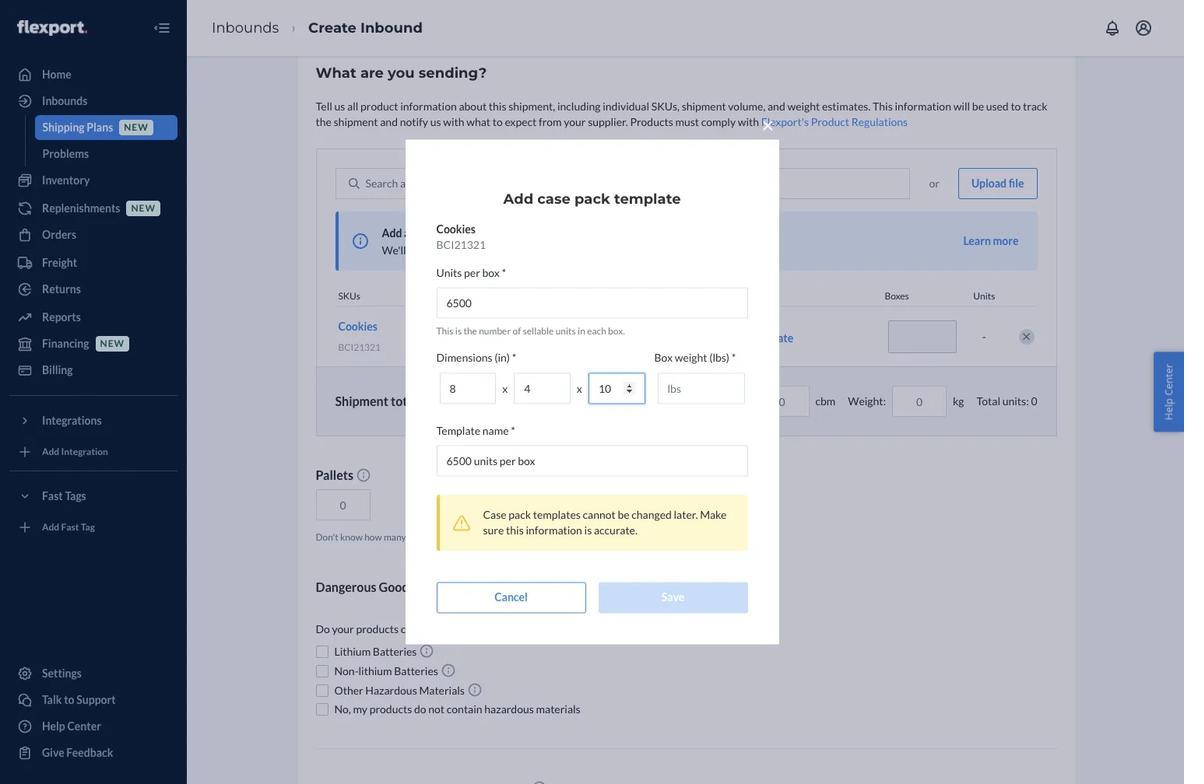 Task type: locate. For each thing, give the bounding box(es) containing it.
0 vertical spatial batteries
[[373, 646, 417, 659]]

1 horizontal spatial to
[[493, 115, 503, 128]]

1 horizontal spatial is
[[584, 524, 592, 538]]

including
[[557, 100, 601, 113]]

1 vertical spatial bci21321
[[338, 342, 381, 354]]

1 vertical spatial new
[[131, 203, 156, 214]]

pack up cargo?
[[509, 509, 531, 522]]

new right plans
[[124, 122, 149, 133]]

information up notify
[[400, 100, 457, 113]]

1 vertical spatial be
[[618, 509, 629, 522]]

information down templates
[[526, 524, 582, 538]]

0 vertical spatial fast
[[42, 490, 63, 503]]

reports link
[[9, 305, 178, 330]]

help center link
[[9, 715, 178, 740]]

this up what
[[489, 100, 506, 113]]

1 vertical spatial weight
[[675, 352, 707, 365]]

1 vertical spatial is
[[584, 524, 592, 538]]

case up product.
[[537, 191, 571, 208]]

0 horizontal spatial template
[[461, 227, 505, 240]]

0 vertical spatial inbounds
[[212, 19, 279, 36]]

and down product
[[380, 115, 398, 128]]

2 horizontal spatial to
[[1011, 100, 1021, 113]]

weight up flexport's
[[787, 100, 820, 113]]

+ add case pack template
[[670, 331, 793, 345]]

accurate.
[[594, 524, 638, 538]]

0 horizontal spatial or
[[437, 532, 446, 544]]

pack right a
[[436, 227, 459, 240]]

add for add integration
[[42, 446, 59, 458]]

help inside "button"
[[1162, 399, 1176, 421]]

learn more button
[[963, 234, 1019, 249]]

packing
[[671, 290, 703, 302]]

0 vertical spatial units
[[436, 267, 462, 280]]

information up per
[[451, 244, 508, 257]]

template inside row
[[749, 331, 793, 345]]

us
[[334, 100, 345, 113], [430, 115, 441, 128]]

home
[[42, 68, 71, 81]]

template
[[436, 425, 480, 438]]

each up future
[[523, 227, 546, 240]]

1 vertical spatial us
[[430, 115, 441, 128]]

0 horizontal spatial bci21321
[[338, 342, 381, 354]]

1 horizontal spatial shipment
[[682, 100, 726, 113]]

add left integration
[[42, 446, 59, 458]]

help center
[[1162, 364, 1176, 421], [42, 720, 101, 733]]

0 horizontal spatial to
[[64, 694, 74, 707]]

for left future
[[510, 244, 524, 257]]

case inside row
[[701, 331, 722, 345]]

1 vertical spatial help
[[42, 720, 65, 733]]

batteries up non-lithium batteries
[[373, 646, 417, 659]]

1 horizontal spatial 0 text field
[[755, 386, 809, 418]]

pack up (lbs)
[[724, 331, 747, 345]]

tell us all product information about this shipment, including individual skus, shipment volume, and weight estimates. this information will be used to track the shipment and notify us with what to expect from your supplier. products must comply with
[[316, 100, 1048, 128]]

freight link
[[9, 251, 178, 276]]

new for replenishments
[[131, 203, 156, 214]]

2 horizontal spatial template
[[749, 331, 793, 345]]

case up (lbs)
[[701, 331, 722, 345]]

information
[[400, 100, 457, 113], [895, 100, 951, 113], [451, 244, 508, 257], [526, 524, 582, 538]]

plans
[[87, 121, 113, 134]]

this up regulations
[[873, 100, 893, 113]]

template name *
[[436, 425, 515, 438]]

1 horizontal spatial bci21321
[[436, 239, 486, 252]]

hazardous
[[365, 685, 417, 698]]

to inside "button"
[[64, 694, 74, 707]]

template inside add a case pack template for each product. we'll save this information for future inbounds.
[[461, 227, 505, 240]]

0 vertical spatial this
[[489, 100, 506, 113]]

1 vertical spatial cookies
[[338, 320, 378, 333]]

do
[[414, 703, 426, 716]]

1 vertical spatial this
[[432, 244, 449, 257]]

1 vertical spatial center
[[67, 720, 101, 733]]

1 vertical spatial or
[[437, 532, 446, 544]]

count
[[571, 532, 594, 544]]

0 text field
[[755, 386, 809, 418], [892, 386, 947, 418], [316, 490, 370, 521]]

1 vertical spatial this
[[436, 326, 454, 337]]

1 horizontal spatial weight
[[787, 100, 820, 113]]

0 vertical spatial weight
[[787, 100, 820, 113]]

dangerous goods
[[316, 580, 415, 595]]

0 text field for kg
[[892, 386, 947, 418]]

freight
[[42, 256, 77, 269]]

0 vertical spatial or
[[929, 177, 940, 190]]

with down the volume,
[[738, 115, 759, 128]]

row
[[335, 306, 1037, 367]]

be right will
[[972, 100, 984, 113]]

create inbound
[[308, 19, 423, 36]]

shipment
[[682, 100, 726, 113], [334, 115, 378, 128]]

total units: 0
[[977, 395, 1037, 408]]

this inside tell us all product information about this shipment, including individual skus, shipment volume, and weight estimates. this information will be used to track the shipment and notify us with what to expect from your supplier. products must comply with
[[489, 100, 506, 113]]

1 horizontal spatial center
[[1162, 364, 1176, 396]]

products
[[370, 703, 412, 716]]

case inside the × document
[[537, 191, 571, 208]]

0 vertical spatial for
[[507, 227, 521, 240]]

0 vertical spatial help
[[1162, 399, 1176, 421]]

add right +
[[678, 331, 699, 345]]

inbound
[[360, 19, 423, 36]]

the down tell
[[316, 115, 332, 128]]

shipment down all
[[334, 115, 378, 128]]

shipment up comply
[[682, 100, 726, 113]]

flexport's product regulations button
[[761, 114, 908, 130]]

tags
[[65, 490, 86, 503]]

0 horizontal spatial help center
[[42, 720, 101, 733]]

this inside the case pack templates cannot be changed later. make sure this information is accurate.
[[506, 524, 524, 538]]

be up accurate.
[[618, 509, 629, 522]]

2 vertical spatial case
[[701, 331, 722, 345]]

0 horizontal spatial inbounds
[[42, 94, 87, 107]]

center
[[1162, 364, 1176, 396], [67, 720, 101, 733]]

0 text field left cbm in the right of the page
[[755, 386, 809, 418]]

None checkbox
[[316, 646, 328, 658], [316, 704, 328, 716], [316, 646, 328, 658], [316, 704, 328, 716]]

shipping
[[42, 121, 85, 134]]

0 vertical spatial to
[[1011, 100, 1021, 113]]

0 vertical spatial shipment
[[682, 100, 726, 113]]

cookies bci21321
[[436, 223, 486, 252]]

details
[[704, 290, 732, 302]]

cbm/kg
[[525, 395, 561, 408]]

2 vertical spatial new
[[100, 338, 125, 350]]

x right w number field
[[577, 382, 582, 396]]

1 horizontal spatial each
[[587, 326, 606, 337]]

the inside tell us all product information about this shipment, including individual skus, shipment volume, and weight estimates. this information will be used to track the shipment and notify us with what to expect from your supplier. products must comply with
[[316, 115, 332, 128]]

0 horizontal spatial us
[[334, 100, 345, 113]]

in
[[578, 326, 585, 337]]

fast left 'tag'
[[61, 522, 79, 534]]

0 vertical spatial new
[[124, 122, 149, 133]]

1 horizontal spatial case
[[537, 191, 571, 208]]

to right what
[[493, 115, 503, 128]]

0 horizontal spatial cookies
[[338, 320, 378, 333]]

each inside the × document
[[587, 326, 606, 337]]

0 horizontal spatial shipment
[[334, 115, 378, 128]]

for right cookies bci21321
[[507, 227, 521, 240]]

* right box
[[502, 267, 506, 280]]

new
[[124, 122, 149, 133], [131, 203, 156, 214], [100, 338, 125, 350]]

0 text field for cbm
[[755, 386, 809, 418]]

other hazardous materials
[[334, 685, 467, 698]]

0 text field down pallets
[[316, 490, 370, 521]]

make
[[700, 509, 727, 522]]

cookies inside row
[[338, 320, 378, 333]]

1 vertical spatial help center
[[42, 720, 101, 733]]

2 x from the left
[[577, 382, 582, 396]]

0 vertical spatial each
[[523, 227, 546, 240]]

fast tags
[[42, 490, 86, 503]]

not
[[428, 703, 445, 716]]

-
[[982, 330, 986, 343]]

ft/lb
[[473, 395, 494, 408]]

add
[[503, 191, 533, 208], [382, 227, 402, 240], [678, 331, 699, 345], [42, 446, 59, 458], [42, 522, 59, 534]]

(lbs)
[[709, 352, 730, 365]]

*
[[502, 267, 506, 280], [512, 352, 516, 365], [732, 352, 736, 365], [511, 425, 515, 438]]

center inside help center link
[[67, 720, 101, 733]]

add up add a case pack template for each product. we'll save this information for future inbounds.
[[503, 191, 533, 208]]

None radio
[[442, 396, 454, 408], [507, 396, 519, 408], [442, 396, 454, 408], [507, 396, 519, 408]]

product.
[[549, 227, 590, 240]]

1 horizontal spatial x
[[577, 382, 582, 396]]

1 vertical spatial inbounds
[[42, 94, 87, 107]]

2 vertical spatial this
[[506, 524, 524, 538]]

weight down +
[[675, 352, 707, 365]]

add left a
[[382, 227, 402, 240]]

1 vertical spatial case
[[412, 227, 433, 240]]

totals
[[391, 394, 423, 409]]

units inside the × document
[[436, 267, 462, 280]]

case right a
[[412, 227, 433, 240]]

case inside add a case pack template for each product. we'll save this information for future inbounds.
[[412, 227, 433, 240]]

us right notify
[[430, 115, 441, 128]]

1 horizontal spatial this
[[873, 100, 893, 113]]

each inside add a case pack template for each product. we'll save this information for future inbounds.
[[523, 227, 546, 240]]

shipment
[[335, 394, 388, 409]]

about
[[459, 100, 487, 113]]

None text field
[[436, 446, 748, 477]]

add inside + add case pack template link
[[678, 331, 699, 345]]

bci21321 up units per box *
[[436, 239, 486, 252]]

0 horizontal spatial this
[[436, 326, 454, 337]]

pack inside add a case pack template for each product. we'll save this information for future inbounds.
[[436, 227, 459, 240]]

from
[[539, 115, 562, 128]]

kg
[[953, 395, 964, 408]]

cannot
[[583, 509, 616, 522]]

product
[[811, 115, 849, 128]]

cookies down skus
[[338, 320, 378, 333]]

replenishments
[[42, 202, 120, 215]]

the left the number
[[464, 326, 477, 337]]

breadcrumbs navigation
[[199, 5, 435, 51]]

None checkbox
[[316, 665, 328, 678], [316, 685, 328, 697], [316, 665, 328, 678], [316, 685, 328, 697]]

inbounds inside breadcrumbs navigation
[[212, 19, 279, 36]]

cookies up units per box *
[[436, 223, 476, 236]]

1 vertical spatial each
[[587, 326, 606, 337]]

returns link
[[9, 277, 178, 302]]

1 horizontal spatial the
[[464, 326, 477, 337]]

this inside tell us all product information about this shipment, including individual skus, shipment volume, and weight estimates. this information will be used to track the shipment and notify us with what to expect from your supplier. products must comply with
[[873, 100, 893, 113]]

batteries
[[373, 646, 417, 659], [394, 665, 438, 678]]

units left per
[[436, 267, 462, 280]]

0 vertical spatial is
[[455, 326, 462, 337]]

and up flexport's
[[768, 100, 785, 113]]

0 text field left kg
[[892, 386, 947, 418]]

we'll
[[382, 244, 406, 257]]

1 horizontal spatial units
[[973, 290, 995, 302]]

1 horizontal spatial inbounds
[[212, 19, 279, 36]]

upload
[[972, 177, 1007, 190]]

dimensions (in) *
[[436, 352, 516, 365]]

add inside add a case pack template for each product. we'll save this information for future inbounds.
[[382, 227, 402, 240]]

pack
[[574, 191, 610, 208], [436, 227, 459, 240], [724, 331, 747, 345], [509, 509, 531, 522]]

0 horizontal spatial weight
[[675, 352, 707, 365]]

no,
[[334, 703, 351, 716]]

0 vertical spatial be
[[972, 100, 984, 113]]

this up dimensions
[[436, 326, 454, 337]]

add inside add fast tag link
[[42, 522, 59, 534]]

with down about
[[443, 115, 464, 128]]

0 horizontal spatial each
[[523, 227, 546, 240]]

add down fast tags
[[42, 522, 59, 534]]

each right in
[[587, 326, 606, 337]]

1 horizontal spatial with
[[738, 115, 759, 128]]

batteries up other hazardous materials
[[394, 665, 438, 678]]

1 x from the left
[[502, 382, 508, 396]]

0 horizontal spatial inbounds link
[[9, 89, 178, 114]]

this right sure
[[506, 524, 524, 538]]

2 vertical spatial template
[[749, 331, 793, 345]]

or right pallets
[[437, 532, 446, 544]]

units for units per box *
[[436, 267, 462, 280]]

+ add case pack template link
[[670, 331, 869, 346]]

0 horizontal spatial center
[[67, 720, 101, 733]]

0 horizontal spatial with
[[443, 115, 464, 128]]

1 vertical spatial and
[[380, 115, 398, 128]]

cookies for cookies bci21321
[[436, 223, 476, 236]]

0 vertical spatial inbounds link
[[212, 19, 279, 36]]

later.
[[674, 509, 698, 522]]

Number of boxes number field
[[888, 321, 956, 353]]

new up orders link
[[131, 203, 156, 214]]

close navigation image
[[153, 19, 171, 37]]

0 horizontal spatial help
[[42, 720, 65, 733]]

to right talk
[[64, 694, 74, 707]]

be
[[972, 100, 984, 113], [618, 509, 629, 522]]

x right ft/lb
[[502, 382, 508, 396]]

to right used
[[1011, 100, 1021, 113]]

1 vertical spatial batteries
[[394, 665, 438, 678]]

cookies link
[[338, 320, 378, 333]]

us left all
[[334, 100, 345, 113]]

template for + add case pack template
[[749, 331, 793, 345]]

units up - in the top of the page
[[973, 290, 995, 302]]

0 horizontal spatial be
[[618, 509, 629, 522]]

packing details
[[671, 290, 732, 302]]

financing
[[42, 337, 89, 350]]

cookies for cookies
[[338, 320, 378, 333]]

1 vertical spatial units
[[973, 290, 995, 302]]

2 vertical spatial to
[[64, 694, 74, 707]]

add inside the × document
[[503, 191, 533, 208]]

the inside document
[[464, 326, 477, 337]]

None number field
[[436, 288, 748, 319]]

0 vertical spatial case
[[537, 191, 571, 208]]

inbounds
[[212, 19, 279, 36], [42, 94, 87, 107]]

0 vertical spatial template
[[614, 191, 681, 208]]

bci21321 inside row
[[338, 342, 381, 354]]

cookies inside cookies bci21321
[[436, 223, 476, 236]]

1 horizontal spatial help center
[[1162, 364, 1176, 421]]

help
[[1162, 399, 1176, 421], [42, 720, 65, 733]]

units
[[436, 267, 462, 280], [973, 290, 995, 302]]

1 horizontal spatial help
[[1162, 399, 1176, 421]]

1 horizontal spatial be
[[972, 100, 984, 113]]

add inside add integration link
[[42, 446, 59, 458]]

1 vertical spatial to
[[493, 115, 503, 128]]

0 vertical spatial center
[[1162, 364, 1176, 396]]

0 horizontal spatial is
[[455, 326, 462, 337]]

new down the reports "link"
[[100, 338, 125, 350]]

track
[[1023, 100, 1048, 113]]

0 horizontal spatial units
[[436, 267, 462, 280]]

be inside the case pack templates cannot be changed later. make sure this information is accurate.
[[618, 509, 629, 522]]

pack inside the case pack templates cannot be changed later. make sure this information is accurate.
[[509, 509, 531, 522]]

0 horizontal spatial x
[[502, 382, 508, 396]]

is inside the case pack templates cannot be changed later. make sure this information is accurate.
[[584, 524, 592, 538]]

goods
[[379, 580, 415, 595]]

case for + add case pack template
[[701, 331, 722, 345]]

or left upload
[[929, 177, 940, 190]]

cargo?
[[505, 532, 531, 544]]

lithium batteries
[[334, 646, 419, 659]]

1 vertical spatial shipment
[[334, 115, 378, 128]]

2 horizontal spatial case
[[701, 331, 722, 345]]

1 horizontal spatial cookies
[[436, 223, 476, 236]]

integration
[[61, 446, 108, 458]]

inbounds link
[[212, 19, 279, 36], [9, 89, 178, 114]]

L number field
[[588, 373, 645, 404]]

1 vertical spatial the
[[464, 326, 477, 337]]

this right save
[[432, 244, 449, 257]]

materials
[[536, 703, 581, 716]]

0 horizontal spatial the
[[316, 115, 332, 128]]

1 horizontal spatial and
[[768, 100, 785, 113]]

2 horizontal spatial 0 text field
[[892, 386, 947, 418]]

bci21321 down cookies "link"
[[338, 342, 381, 354]]

is up dimensions
[[455, 326, 462, 337]]

is left "."
[[584, 524, 592, 538]]

0 vertical spatial cookies
[[436, 223, 476, 236]]

1 vertical spatial fast
[[61, 522, 79, 534]]

fast left tags
[[42, 490, 63, 503]]



Task type: vqa. For each thing, say whether or not it's contained in the screenshot.
the bottom import
no



Task type: describe. For each thing, give the bounding box(es) containing it.
pack inside row
[[724, 331, 747, 345]]

.
[[594, 532, 596, 544]]

flexport logo image
[[17, 20, 87, 36]]

sellable
[[523, 326, 554, 337]]

information inside the case pack templates cannot be changed later. make sure this information is accurate.
[[526, 524, 582, 538]]

give feedback
[[42, 747, 113, 760]]

W number field
[[514, 373, 571, 404]]

row containing cookies
[[335, 306, 1037, 367]]

0 horizontal spatial 0 text field
[[316, 490, 370, 521]]

case for add a case pack template for each product. we'll save this information for future inbounds.
[[412, 227, 433, 240]]

create inbound link
[[308, 19, 423, 36]]

contain
[[447, 703, 482, 716]]

new for financing
[[100, 338, 125, 350]]

comply
[[701, 115, 736, 128]]

bci21321 inside the × document
[[436, 239, 486, 252]]

don't
[[316, 532, 338, 544]]

returns
[[42, 283, 81, 296]]

1 horizontal spatial or
[[929, 177, 940, 190]]

product
[[360, 100, 398, 113]]

changed
[[632, 509, 672, 522]]

add integration link
[[9, 440, 178, 465]]

home link
[[9, 62, 178, 87]]

add for add case pack template
[[503, 191, 533, 208]]

add for add fast tag
[[42, 522, 59, 534]]

template inside the × document
[[614, 191, 681, 208]]

other
[[334, 685, 363, 698]]

none text field inside the × document
[[436, 446, 748, 477]]

* right (in)
[[512, 352, 516, 365]]

orders
[[42, 228, 76, 241]]

0 vertical spatial and
[[768, 100, 785, 113]]

1 vertical spatial for
[[510, 244, 524, 257]]

(in)
[[495, 352, 510, 365]]

upload file button
[[958, 168, 1037, 199]]

individual
[[603, 100, 649, 113]]

shipment,
[[509, 100, 555, 113]]

* right (lbs)
[[732, 352, 736, 365]]

× button
[[757, 109, 779, 138]]

+
[[670, 331, 676, 345]]

information inside add a case pack template for each product. we'll save this information for future inbounds.
[[451, 244, 508, 257]]

give
[[42, 747, 64, 760]]

problems
[[42, 147, 89, 160]]

talk
[[42, 694, 62, 707]]

1 vertical spatial inbounds link
[[9, 89, 178, 114]]

case
[[483, 509, 507, 522]]

fast inside fast tags dropdown button
[[42, 490, 63, 503]]

regulations
[[851, 115, 908, 128]]

boxes
[[885, 290, 909, 302]]

information left will
[[895, 100, 951, 113]]

add case pack template
[[503, 191, 681, 208]]

talk to support
[[42, 694, 116, 707]]

units for units
[[973, 290, 995, 302]]

feedback
[[66, 747, 113, 760]]

estimates.
[[822, 100, 871, 113]]

name
[[483, 425, 509, 438]]

billing
[[42, 364, 73, 377]]

be inside tell us all product information about this shipment, including individual skus, shipment volume, and weight estimates. this information will be used to track the shipment and notify us with what to expect from your supplier. products must comply with
[[972, 100, 984, 113]]

2 with from the left
[[738, 115, 759, 128]]

0
[[1031, 395, 1037, 408]]

learn
[[963, 234, 991, 248]]

problems link
[[35, 142, 178, 167]]

non-lithium batteries
[[334, 665, 440, 678]]

settings link
[[9, 662, 178, 687]]

no, my products do not contain hazardous materials
[[334, 703, 581, 716]]

save
[[408, 244, 429, 257]]

hazardous
[[484, 703, 534, 716]]

cancel button
[[436, 583, 586, 614]]

more
[[993, 234, 1019, 248]]

orders link
[[9, 223, 178, 248]]

1 horizontal spatial us
[[430, 115, 441, 128]]

lbs number field
[[657, 373, 745, 404]]

will
[[953, 100, 970, 113]]

search image
[[348, 178, 359, 189]]

1 with from the left
[[443, 115, 464, 128]]

help center inside "button"
[[1162, 364, 1176, 421]]

0 horizontal spatial and
[[380, 115, 398, 128]]

future
[[526, 244, 556, 257]]

what
[[466, 115, 491, 128]]

tag
[[81, 522, 95, 534]]

per
[[464, 267, 480, 280]]

file
[[1009, 177, 1024, 190]]

learn more
[[963, 234, 1019, 248]]

box.
[[608, 326, 625, 337]]

estimate
[[533, 532, 569, 544]]

cbm
[[816, 395, 836, 408]]

flexport's product regulations
[[761, 115, 908, 128]]

add fast tag
[[42, 522, 95, 534]]

talk to support button
[[9, 688, 178, 713]]

estimate count button
[[533, 531, 594, 545]]

0 vertical spatial us
[[334, 100, 345, 113]]

add for add a case pack template for each product. we'll save this information for future inbounds.
[[382, 227, 402, 240]]

template for add a case pack template for each product. we'll save this information for future inbounds.
[[461, 227, 505, 240]]

total
[[977, 395, 1000, 408]]

used
[[986, 100, 1009, 113]]

how
[[364, 532, 382, 544]]

fast inside add fast tag link
[[61, 522, 79, 534]]

new for shipping plans
[[124, 122, 149, 133]]

add a case pack template for each product. we'll save this information for future inbounds.
[[382, 227, 604, 257]]

shipping plans
[[42, 121, 113, 134]]

case pack templates cannot be changed later. make sure this information is accurate.
[[483, 509, 727, 538]]

support
[[76, 694, 116, 707]]

a
[[404, 227, 410, 240]]

sending
[[448, 532, 479, 544]]

× document
[[405, 109, 779, 645]]

know
[[340, 532, 363, 544]]

cu ft/lb
[[460, 395, 494, 408]]

weight inside tell us all product information about this shipment, including individual skus, shipment volume, and weight estimates. this information will be used to track the shipment and notify us with what to expect from your supplier. products must comply with
[[787, 100, 820, 113]]

box weight (lbs) *
[[654, 352, 736, 365]]

what are you sending?
[[316, 65, 487, 82]]

pack up product.
[[574, 191, 610, 208]]

pallets
[[408, 532, 435, 544]]

add integration
[[42, 446, 108, 458]]

cancel
[[494, 591, 528, 605]]

give feedback button
[[9, 741, 178, 766]]

sending?
[[419, 65, 487, 82]]

this inside add a case pack template for each product. we'll save this information for future inbounds.
[[432, 244, 449, 257]]

this is the number of sellable units in each box.
[[436, 326, 625, 337]]

* right name
[[511, 425, 515, 438]]

expect
[[505, 115, 537, 128]]

save button
[[598, 583, 748, 614]]

tell
[[316, 100, 332, 113]]

H number field
[[439, 373, 496, 404]]

1 horizontal spatial inbounds link
[[212, 19, 279, 36]]

units per box *
[[436, 267, 506, 280]]

skus,
[[651, 100, 680, 113]]

lithium
[[334, 646, 371, 659]]

products
[[630, 115, 673, 128]]

center inside help center "button"
[[1162, 364, 1176, 396]]

don't know how many pallets or sending loose cargo? estimate count .
[[316, 532, 596, 544]]

this inside the × document
[[436, 326, 454, 337]]

box
[[654, 352, 673, 365]]

weight inside the × document
[[675, 352, 707, 365]]

all
[[347, 100, 358, 113]]



